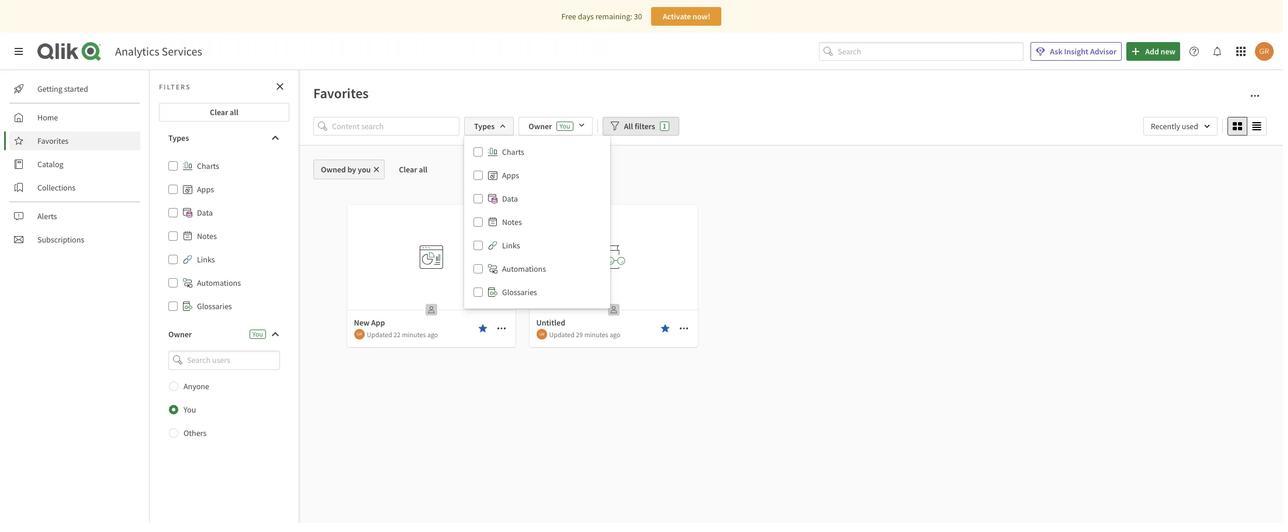 Task type: describe. For each thing, give the bounding box(es) containing it.
getting started
[[37, 84, 88, 94]]

1 vertical spatial owner
[[168, 329, 192, 340]]

1 vertical spatial clear
[[399, 164, 417, 175]]

navigation pane element
[[0, 75, 149, 254]]

0 vertical spatial clear all button
[[159, 103, 289, 122]]

22
[[394, 330, 401, 339]]

catalog link
[[9, 155, 140, 174]]

getting
[[37, 84, 62, 94]]

owned
[[321, 164, 346, 175]]

add new button
[[1127, 42, 1180, 61]]

analytics services element
[[115, 44, 202, 58]]

favorites inside navigation pane element
[[37, 136, 69, 146]]

remove from favorites image for new app
[[478, 324, 487, 333]]

new
[[1161, 46, 1176, 57]]

used
[[1182, 121, 1199, 132]]

0 horizontal spatial all
[[230, 107, 239, 118]]

greg robinson element for new app
[[354, 329, 365, 340]]

greg robinson element for untitled
[[536, 329, 547, 340]]

app
[[371, 317, 385, 328]]

advisor
[[1090, 46, 1117, 57]]

home
[[37, 112, 58, 123]]

apps inside "filters" region
[[502, 170, 519, 181]]

remaining:
[[596, 11, 632, 22]]

services
[[162, 44, 202, 58]]

filters
[[635, 121, 655, 132]]

ago for new app
[[427, 330, 438, 339]]

started
[[64, 84, 88, 94]]

owned by you button
[[313, 160, 385, 179]]

charts for the leftmost types dropdown button
[[197, 161, 219, 171]]

switch view group
[[1228, 117, 1267, 136]]

all
[[624, 121, 633, 132]]

close sidebar menu image
[[14, 47, 23, 56]]

personal element for untitled
[[604, 301, 623, 319]]

types for the leftmost types dropdown button
[[168, 133, 189, 143]]

minutes for untitled
[[584, 330, 608, 339]]

home link
[[9, 108, 140, 127]]

0 horizontal spatial data
[[197, 208, 213, 218]]

activate now!
[[663, 11, 710, 22]]

new
[[354, 317, 370, 328]]

updated 29 minutes ago
[[549, 330, 621, 339]]

types button inside "filters" region
[[464, 117, 514, 136]]

more actions image for new app
[[497, 324, 506, 333]]

0 vertical spatial clear all
[[210, 107, 239, 118]]

free days remaining: 30
[[562, 11, 642, 22]]

filters region
[[313, 115, 1269, 309]]

analytics services
[[115, 44, 202, 58]]

personal element for new app
[[422, 301, 441, 319]]

add
[[1145, 46, 1159, 57]]

automations inside "filters" region
[[502, 264, 546, 274]]

recently used
[[1151, 121, 1199, 132]]

collections link
[[9, 178, 140, 197]]

data inside "filters" region
[[502, 194, 518, 204]]

notes for the leftmost types dropdown button
[[197, 231, 217, 241]]

filters
[[159, 82, 191, 91]]

remove from favorites image for untitled
[[660, 324, 670, 333]]

all filters
[[624, 121, 655, 132]]

activate now! link
[[652, 7, 722, 26]]

0 vertical spatial clear
[[210, 107, 228, 118]]

you inside owner option group
[[184, 404, 196, 415]]



Task type: vqa. For each thing, say whether or not it's contained in the screenshot.
Mobile inside 'You do not have any devices with Qlik Sense Mobile yet Download the app on your mobile device using the buttons below.'
no



Task type: locate. For each thing, give the bounding box(es) containing it.
2 updated from the left
[[549, 330, 575, 339]]

personal element up the updated 29 minutes ago
[[604, 301, 623, 319]]

0 horizontal spatial remove from favorites image
[[478, 324, 487, 333]]

0 horizontal spatial clear all
[[210, 107, 239, 118]]

0 horizontal spatial minutes
[[402, 330, 426, 339]]

29
[[576, 330, 583, 339]]

1 horizontal spatial updated
[[549, 330, 575, 339]]

1 vertical spatial automations
[[197, 278, 241, 288]]

charts
[[502, 147, 524, 157], [197, 161, 219, 171]]

types
[[474, 121, 495, 132], [168, 133, 189, 143]]

1 vertical spatial glossaries
[[197, 301, 232, 312]]

greg robinson element down untitled
[[536, 329, 547, 340]]

1 vertical spatial clear all button
[[390, 160, 437, 179]]

1 horizontal spatial personal element
[[604, 301, 623, 319]]

clear all button
[[159, 103, 289, 122], [390, 160, 437, 179]]

ago
[[427, 330, 438, 339], [610, 330, 621, 339]]

glossaries
[[502, 287, 537, 298], [197, 301, 232, 312]]

2 greg robinson element from the left
[[536, 329, 547, 340]]

1 horizontal spatial clear all
[[399, 164, 428, 175]]

1 personal element from the left
[[422, 301, 441, 319]]

2 minutes from the left
[[584, 330, 608, 339]]

0 horizontal spatial glossaries
[[197, 301, 232, 312]]

glossaries for the leftmost types dropdown button
[[197, 301, 232, 312]]

recently
[[1151, 121, 1180, 132]]

0 horizontal spatial charts
[[197, 161, 219, 171]]

2 horizontal spatial more actions image
[[1251, 91, 1260, 101]]

1 horizontal spatial clear
[[399, 164, 417, 175]]

0 vertical spatial types
[[474, 121, 495, 132]]

Content search text field
[[332, 117, 460, 136]]

minutes for new app
[[402, 330, 426, 339]]

0 horizontal spatial types button
[[159, 129, 289, 147]]

owner option group
[[159, 375, 289, 445]]

catalog
[[37, 159, 63, 170]]

0 vertical spatial owner
[[529, 121, 552, 132]]

0 vertical spatial automations
[[502, 264, 546, 274]]

1 horizontal spatial types button
[[464, 117, 514, 136]]

1 horizontal spatial greg robinson image
[[536, 329, 547, 340]]

0 vertical spatial favorites
[[313, 84, 369, 102]]

personal element up updated 22 minutes ago
[[422, 301, 441, 319]]

activate
[[663, 11, 691, 22]]

clear all
[[210, 107, 239, 118], [399, 164, 428, 175]]

ask insight advisor
[[1050, 46, 1117, 57]]

new app
[[354, 317, 385, 328]]

links
[[502, 240, 520, 251], [197, 254, 215, 265]]

30
[[634, 11, 642, 22]]

minutes right 29
[[584, 330, 608, 339]]

0 vertical spatial data
[[502, 194, 518, 204]]

1 horizontal spatial owner
[[529, 121, 552, 132]]

0 vertical spatial all
[[230, 107, 239, 118]]

updated for new app
[[367, 330, 392, 339]]

owner
[[529, 121, 552, 132], [168, 329, 192, 340]]

1 horizontal spatial all
[[419, 164, 428, 175]]

add new
[[1145, 46, 1176, 57]]

greg robinson element down new
[[354, 329, 365, 340]]

0 horizontal spatial links
[[197, 254, 215, 265]]

1 vertical spatial clear all
[[399, 164, 428, 175]]

analytics
[[115, 44, 159, 58]]

0 vertical spatial apps
[[502, 170, 519, 181]]

glossaries inside "filters" region
[[502, 287, 537, 298]]

2 ago from the left
[[610, 330, 621, 339]]

more actions image for untitled
[[679, 324, 688, 333]]

1 horizontal spatial ago
[[610, 330, 621, 339]]

2 remove from favorites image from the left
[[660, 324, 670, 333]]

subscriptions link
[[9, 230, 140, 249]]

1 horizontal spatial notes
[[502, 217, 522, 227]]

1 vertical spatial data
[[197, 208, 213, 218]]

clear all button down content search text field
[[390, 160, 437, 179]]

1 vertical spatial you
[[252, 330, 263, 339]]

you inside "filters" region
[[560, 122, 570, 130]]

0 horizontal spatial automations
[[197, 278, 241, 288]]

personal element
[[422, 301, 441, 319], [604, 301, 623, 319]]

types inside "filters" region
[[474, 121, 495, 132]]

now!
[[693, 11, 710, 22]]

data
[[502, 194, 518, 204], [197, 208, 213, 218]]

charts inside "filters" region
[[502, 147, 524, 157]]

updated
[[367, 330, 392, 339], [549, 330, 575, 339]]

owner inside "filters" region
[[529, 121, 552, 132]]

notes for types dropdown button inside "filters" region
[[502, 217, 522, 227]]

1 horizontal spatial links
[[502, 240, 520, 251]]

insight
[[1064, 46, 1089, 57]]

minutes
[[402, 330, 426, 339], [584, 330, 608, 339]]

by
[[348, 164, 356, 175]]

1 horizontal spatial favorites
[[313, 84, 369, 102]]

0 horizontal spatial personal element
[[422, 301, 441, 319]]

automations
[[502, 264, 546, 274], [197, 278, 241, 288]]

more actions image
[[1251, 91, 1260, 101], [497, 324, 506, 333], [679, 324, 688, 333]]

0 horizontal spatial greg robinson element
[[354, 329, 365, 340]]

free
[[562, 11, 576, 22]]

searchbar element
[[819, 42, 1024, 61]]

2 horizontal spatial greg robinson image
[[1255, 42, 1274, 61]]

1 greg robinson element from the left
[[354, 329, 365, 340]]

0 horizontal spatial greg robinson image
[[354, 329, 365, 340]]

0 horizontal spatial types
[[168, 133, 189, 143]]

0 vertical spatial glossaries
[[502, 287, 537, 298]]

1 horizontal spatial types
[[474, 121, 495, 132]]

1 vertical spatial apps
[[197, 184, 214, 195]]

ago right 29
[[610, 330, 621, 339]]

1 vertical spatial notes
[[197, 231, 217, 241]]

1 ago from the left
[[427, 330, 438, 339]]

0 horizontal spatial favorites
[[37, 136, 69, 146]]

alerts
[[37, 211, 57, 222]]

1 horizontal spatial data
[[502, 194, 518, 204]]

2 personal element from the left
[[604, 301, 623, 319]]

greg robinson element
[[354, 329, 365, 340], [536, 329, 547, 340]]

1 horizontal spatial apps
[[502, 170, 519, 181]]

collections
[[37, 182, 76, 193]]

minutes right the 22
[[402, 330, 426, 339]]

updated down untitled
[[549, 330, 575, 339]]

0 horizontal spatial notes
[[197, 231, 217, 241]]

updated for untitled
[[549, 330, 575, 339]]

1 vertical spatial types
[[168, 133, 189, 143]]

updated down app
[[367, 330, 392, 339]]

1 minutes from the left
[[402, 330, 426, 339]]

alerts link
[[9, 207, 140, 226]]

1 vertical spatial charts
[[197, 161, 219, 171]]

remove from favorites image
[[478, 324, 487, 333], [660, 324, 670, 333]]

notes inside "filters" region
[[502, 217, 522, 227]]

ago right the 22
[[427, 330, 438, 339]]

Search users text field
[[185, 351, 266, 370]]

clear
[[210, 107, 228, 118], [399, 164, 417, 175]]

favorites link
[[9, 132, 140, 150]]

you
[[560, 122, 570, 130], [252, 330, 263, 339], [184, 404, 196, 415]]

1 horizontal spatial remove from favorites image
[[660, 324, 670, 333]]

0 vertical spatial links
[[502, 240, 520, 251]]

1 updated from the left
[[367, 330, 392, 339]]

1 horizontal spatial greg robinson element
[[536, 329, 547, 340]]

1 horizontal spatial clear all button
[[390, 160, 437, 179]]

0 vertical spatial notes
[[502, 217, 522, 227]]

anyone
[[184, 381, 209, 392]]

glossaries up untitled
[[502, 287, 537, 298]]

ago for untitled
[[610, 330, 621, 339]]

0 vertical spatial charts
[[502, 147, 524, 157]]

2 vertical spatial you
[[184, 404, 196, 415]]

1 remove from favorites image from the left
[[478, 324, 487, 333]]

links inside "filters" region
[[502, 240, 520, 251]]

types for types dropdown button inside "filters" region
[[474, 121, 495, 132]]

days
[[578, 11, 594, 22]]

all
[[230, 107, 239, 118], [419, 164, 428, 175]]

1 horizontal spatial charts
[[502, 147, 524, 157]]

1 horizontal spatial glossaries
[[502, 287, 537, 298]]

types button
[[464, 117, 514, 136], [159, 129, 289, 147]]

glossaries for types dropdown button inside "filters" region
[[502, 287, 537, 298]]

ask insight advisor button
[[1031, 42, 1122, 61]]

None field
[[159, 351, 289, 370]]

you
[[358, 164, 371, 175]]

favorites
[[313, 84, 369, 102], [37, 136, 69, 146]]

1 horizontal spatial minutes
[[584, 330, 608, 339]]

Recently used field
[[1143, 117, 1218, 136]]

others
[[184, 428, 207, 438]]

0 horizontal spatial you
[[184, 404, 196, 415]]

1 horizontal spatial automations
[[502, 264, 546, 274]]

0 horizontal spatial updated
[[367, 330, 392, 339]]

clear all button down filters
[[159, 103, 289, 122]]

0 horizontal spatial owner
[[168, 329, 192, 340]]

0 horizontal spatial ago
[[427, 330, 438, 339]]

notes
[[502, 217, 522, 227], [197, 231, 217, 241]]

1 vertical spatial favorites
[[37, 136, 69, 146]]

2 horizontal spatial you
[[560, 122, 570, 130]]

greg robinson image
[[1255, 42, 1274, 61], [354, 329, 365, 340], [536, 329, 547, 340]]

updated 22 minutes ago
[[367, 330, 438, 339]]

glossaries up search users text box
[[197, 301, 232, 312]]

0 vertical spatial you
[[560, 122, 570, 130]]

1 horizontal spatial you
[[252, 330, 263, 339]]

untitled
[[536, 317, 565, 328]]

1 horizontal spatial more actions image
[[679, 324, 688, 333]]

ask
[[1050, 46, 1063, 57]]

subscriptions
[[37, 234, 84, 245]]

0 horizontal spatial clear all button
[[159, 103, 289, 122]]

owned by you
[[321, 164, 371, 175]]

1 vertical spatial all
[[419, 164, 428, 175]]

greg robinson image for new app
[[354, 329, 365, 340]]

greg robinson image for untitled
[[536, 329, 547, 340]]

1 vertical spatial links
[[197, 254, 215, 265]]

1
[[663, 122, 666, 130]]

Search text field
[[838, 42, 1024, 61]]

0 horizontal spatial clear
[[210, 107, 228, 118]]

getting started link
[[9, 80, 140, 98]]

0 horizontal spatial apps
[[197, 184, 214, 195]]

charts for types dropdown button inside "filters" region
[[502, 147, 524, 157]]

apps
[[502, 170, 519, 181], [197, 184, 214, 195]]

0 horizontal spatial more actions image
[[497, 324, 506, 333]]



